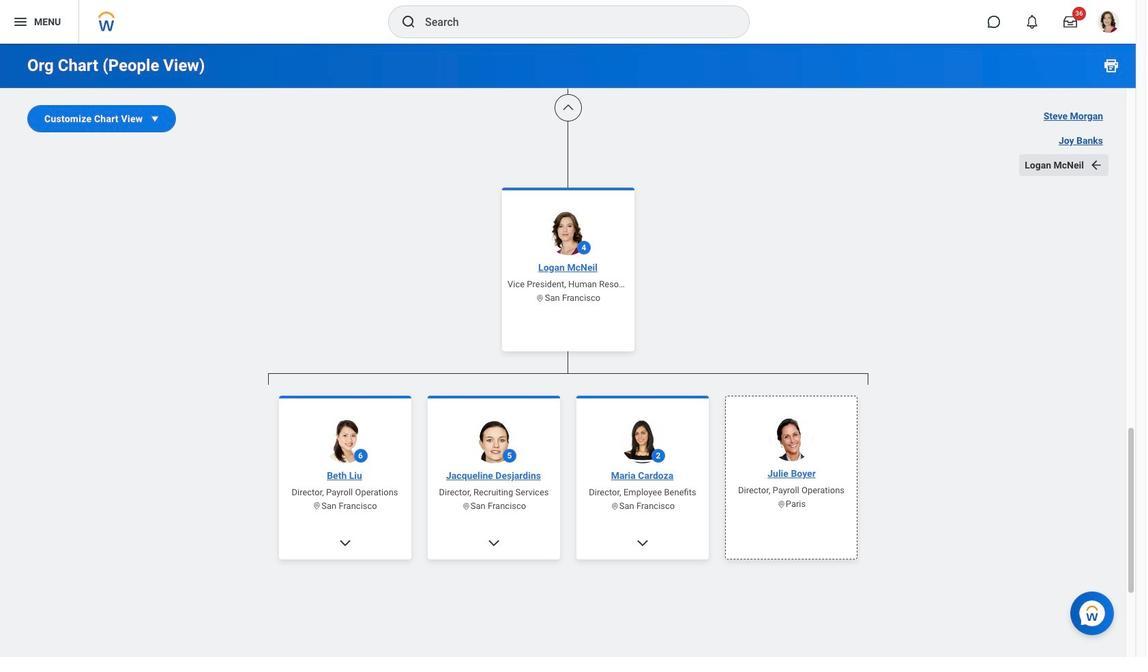 Task type: locate. For each thing, give the bounding box(es) containing it.
chevron up image
[[561, 101, 575, 115]]

logan mcneil, logan mcneil, 4 direct reports element
[[268, 385, 869, 657]]

main content
[[0, 0, 1137, 657]]

location image
[[777, 500, 786, 509]]

arrow left image
[[1090, 158, 1104, 172]]

print org chart image
[[1104, 57, 1120, 74]]

chevron down image
[[338, 536, 352, 550], [487, 536, 501, 550]]

justify image
[[12, 14, 29, 30]]

location image
[[536, 294, 545, 302], [313, 502, 322, 511], [462, 502, 471, 511], [610, 502, 619, 511]]

0 horizontal spatial chevron down image
[[338, 536, 352, 550]]

profile logan mcneil image
[[1098, 11, 1120, 36]]

1 horizontal spatial chevron down image
[[487, 536, 501, 550]]



Task type: vqa. For each thing, say whether or not it's contained in the screenshot.
adeptai_dpt1
no



Task type: describe. For each thing, give the bounding box(es) containing it.
inbox large image
[[1064, 15, 1078, 29]]

chevron down image
[[636, 536, 650, 550]]

Search Workday  search field
[[425, 7, 722, 37]]

2 chevron down image from the left
[[487, 536, 501, 550]]

notifications large image
[[1026, 15, 1040, 29]]

1 chevron down image from the left
[[338, 536, 352, 550]]

search image
[[401, 14, 417, 30]]

caret down image
[[148, 112, 162, 126]]



